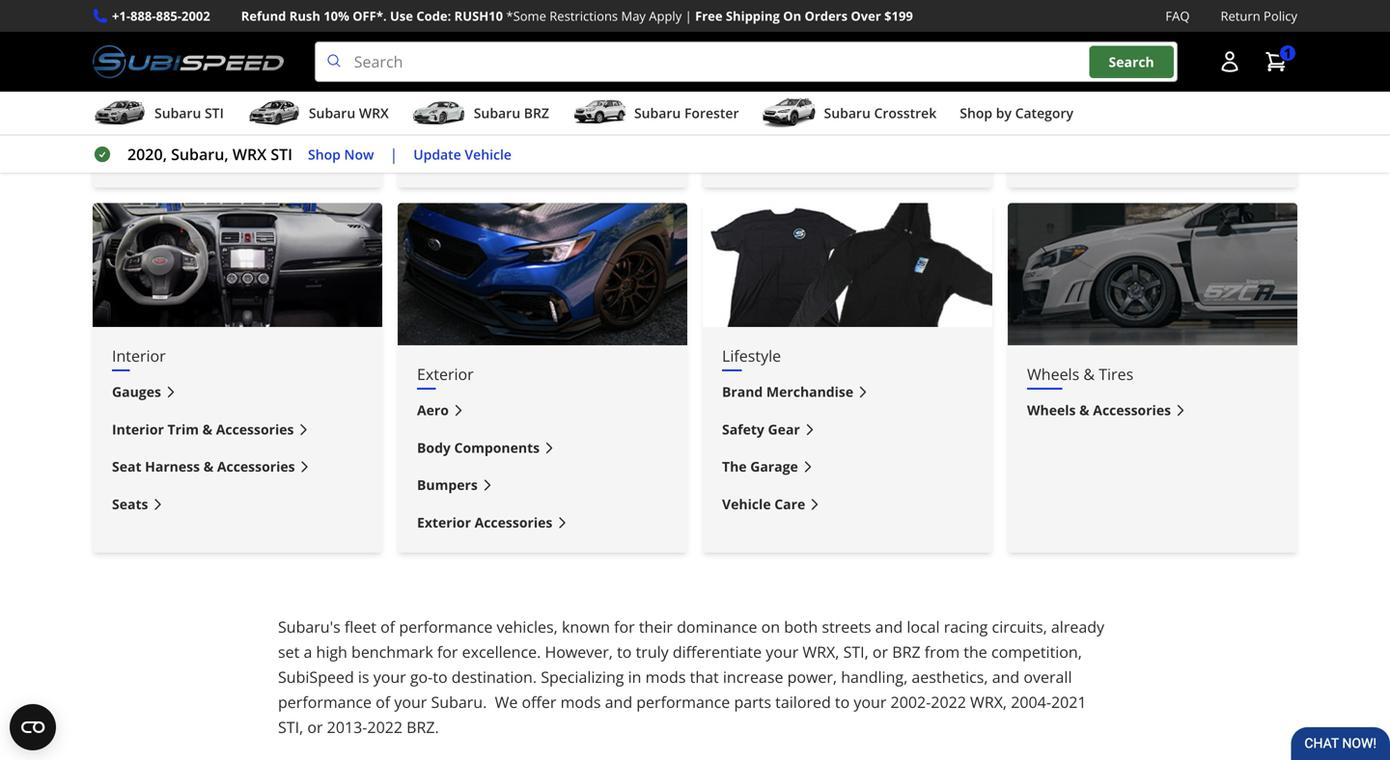 Task type: locate. For each thing, give the bounding box(es) containing it.
subaru crosstrek button
[[762, 96, 937, 134]]

orders
[[805, 7, 848, 25]]

0 horizontal spatial brz
[[524, 104, 549, 122]]

is
[[358, 667, 369, 688]]

subaru sti button
[[93, 96, 224, 134]]

for
[[614, 617, 635, 638], [437, 642, 458, 663]]

4 subaru from the left
[[634, 104, 681, 122]]

exterior for exterior
[[417, 364, 474, 385]]

mods down specializing
[[561, 693, 601, 713]]

0 horizontal spatial or
[[307, 718, 323, 738]]

accessories down tires
[[1093, 401, 1171, 420]]

2 horizontal spatial and
[[992, 667, 1020, 688]]

1 suspension from the top
[[417, 111, 494, 129]]

2 wheels from the top
[[1027, 401, 1076, 420]]

to right tailored
[[835, 693, 850, 713]]

shop left by
[[960, 104, 993, 122]]

0 vertical spatial brz
[[524, 104, 549, 122]]

subaru for subaru sti
[[154, 104, 201, 122]]

vehicle
[[465, 145, 512, 163], [722, 495, 771, 514]]

subaru's fleet of performance vehicles, known for their dominance on both streets and local racing circuits, already set a high benchmark for excellence. however, to truly differentiate your wrx, sti, or brz from the competition, subispeed is your go-to destination. specializing in mods that increase power, handling, aesthetics, and overall performance of your subaru.  we offer mods and performance parts tailored to your 2002-2022 wrx, 2004-2021 sti, or 2013-2022 brz.
[[278, 617, 1105, 738]]

suspension height adjustment
[[417, 148, 625, 166]]

0 vertical spatial and
[[875, 617, 903, 638]]

and left "local"
[[875, 617, 903, 638]]

vehicle down suspension bushings
[[465, 145, 512, 163]]

suspension for suspension height adjustment
[[417, 148, 494, 166]]

0 vertical spatial |
[[685, 7, 692, 25]]

1 vertical spatial sti
[[271, 144, 293, 165]]

update
[[414, 145, 461, 163]]

the garage
[[722, 458, 798, 476]]

exterior
[[417, 364, 474, 385], [417, 514, 471, 532]]

suspension up update vehicle
[[417, 111, 494, 129]]

2 horizontal spatial to
[[835, 693, 850, 713]]

engine management link
[[112, 72, 363, 94]]

1 vertical spatial or
[[307, 718, 323, 738]]

increase
[[723, 667, 784, 688]]

safety
[[722, 421, 765, 439]]

| left free
[[685, 7, 692, 25]]

brake up the 'search input' field
[[722, 18, 762, 36]]

1 subaru from the left
[[154, 104, 201, 122]]

or up "handling,"
[[873, 642, 888, 663]]

power,
[[788, 667, 837, 688]]

& right the trim
[[202, 421, 213, 439]]

sti, down subispeed
[[278, 718, 303, 738]]

0 horizontal spatial shop
[[308, 145, 341, 163]]

interior down gauges
[[112, 421, 164, 439]]

search input field
[[315, 42, 1178, 82]]

2 brake from the top
[[722, 92, 762, 111]]

1 vertical spatial mods
[[561, 693, 601, 713]]

wheels up wheels & accessories on the right bottom
[[1027, 364, 1080, 385]]

bracing
[[471, 36, 522, 54]]

0 vertical spatial to
[[617, 642, 632, 663]]

1 horizontal spatial vehicle
[[722, 495, 771, 514]]

2 subaru from the left
[[309, 104, 356, 122]]

steering
[[417, 73, 473, 92]]

fleet
[[345, 617, 377, 638]]

wheels for wheels & accessories
[[1027, 401, 1076, 420]]

0 vertical spatial wrx,
[[803, 642, 840, 663]]

wheels & accessories link
[[1027, 400, 1278, 422]]

known
[[562, 617, 610, 638]]

1 vertical spatial to
[[433, 667, 448, 688]]

racing
[[944, 617, 988, 638]]

and up 2004-
[[992, 667, 1020, 688]]

wrx, left 2004-
[[970, 693, 1007, 713]]

1 horizontal spatial brz
[[892, 642, 921, 663]]

wheels
[[1027, 364, 1080, 385], [1027, 401, 1076, 420]]

& for driveshafts
[[1067, 36, 1077, 54]]

| right now
[[390, 144, 398, 165]]

& inside axles & driveshafts link
[[1067, 36, 1077, 54]]

set
[[278, 642, 300, 663]]

2022 down aesthetics,
[[931, 693, 966, 713]]

subaru forester button
[[573, 96, 739, 134]]

2 exterior from the top
[[417, 514, 471, 532]]

1 vertical spatial exterior
[[417, 514, 471, 532]]

performance down subispeed
[[278, 693, 372, 713]]

shop inside "dropdown button"
[[960, 104, 993, 122]]

a subaru forester thumbnail image image
[[573, 99, 627, 128]]

& left tires
[[1084, 364, 1095, 385]]

rush
[[289, 7, 320, 25]]

brake for brake system
[[722, 130, 762, 148]]

aero
[[417, 401, 449, 420]]

differentiate
[[673, 642, 762, 663]]

to up the in
[[617, 642, 632, 663]]

1 horizontal spatial 2022
[[931, 693, 966, 713]]

subaru for subaru wrx
[[309, 104, 356, 122]]

1 horizontal spatial sti
[[271, 144, 293, 165]]

aero link
[[417, 400, 668, 422]]

or
[[873, 642, 888, 663], [307, 718, 323, 738]]

1 wheels from the top
[[1027, 364, 1080, 385]]

0 horizontal spatial wrx
[[233, 144, 267, 165]]

seats link
[[112, 494, 363, 516]]

exterior accessories link
[[417, 512, 668, 534]]

in
[[628, 667, 642, 688]]

888-
[[130, 7, 156, 25]]

1 horizontal spatial wrx
[[359, 104, 389, 122]]

+1-888-885-2002 link
[[112, 6, 210, 26]]

2 interior from the top
[[112, 421, 164, 439]]

axles
[[1027, 36, 1063, 54]]

& right axles
[[1067, 36, 1077, 54]]

mods down truly
[[646, 667, 686, 688]]

subaru inside dropdown button
[[309, 104, 356, 122]]

0 horizontal spatial to
[[433, 667, 448, 688]]

1 horizontal spatial for
[[614, 617, 635, 638]]

that
[[690, 667, 719, 688]]

& down the wheels & tires
[[1080, 401, 1090, 420]]

0 horizontal spatial vehicle
[[465, 145, 512, 163]]

subaru
[[154, 104, 201, 122], [309, 104, 356, 122], [474, 104, 521, 122], [634, 104, 681, 122], [824, 104, 871, 122]]

1
[[1284, 44, 1292, 62]]

shop now link
[[308, 144, 374, 166]]

bushings
[[497, 111, 558, 129]]

2 vertical spatial and
[[605, 693, 633, 713]]

your down go-
[[394, 693, 427, 713]]

0 vertical spatial exterior
[[417, 364, 474, 385]]

return policy link
[[1221, 6, 1298, 26]]

sti,
[[844, 642, 869, 663], [278, 718, 303, 738]]

1 horizontal spatial mods
[[646, 667, 686, 688]]

lifestyle
[[722, 346, 781, 367]]

2 suspension from the top
[[417, 148, 494, 166]]

1 exterior from the top
[[417, 364, 474, 385]]

wrx
[[359, 104, 389, 122], [233, 144, 267, 165]]

interior up gauges
[[112, 346, 166, 367]]

& for tires
[[1084, 364, 1095, 385]]

vehicle down the the
[[722, 495, 771, 514]]

3 brake from the top
[[722, 130, 762, 148]]

subaru for subaru forester
[[634, 104, 681, 122]]

1 horizontal spatial wrx,
[[970, 693, 1007, 713]]

your down 'benchmark'
[[373, 667, 406, 688]]

& right the harness
[[203, 458, 214, 476]]

1 vertical spatial vehicle
[[722, 495, 771, 514]]

2 vertical spatial to
[[835, 693, 850, 713]]

1 vertical spatial wheels
[[1027, 401, 1076, 420]]

apply
[[649, 7, 682, 25]]

offer
[[522, 693, 557, 713]]

0 horizontal spatial sti
[[205, 104, 224, 122]]

wrx down air induction link
[[233, 144, 267, 165]]

high
[[316, 642, 347, 663]]

a subaru crosstrek thumbnail image image
[[762, 99, 816, 128]]

brz.
[[407, 718, 439, 738]]

clutches
[[1027, 73, 1085, 92]]

wheels down the wheels & tires
[[1027, 401, 1076, 420]]

interior for interior
[[112, 346, 166, 367]]

0 vertical spatial interior
[[112, 346, 166, 367]]

0 vertical spatial sti
[[205, 104, 224, 122]]

to up brz. at bottom left
[[433, 667, 448, 688]]

5 subaru from the left
[[824, 104, 871, 122]]

wrx inside dropdown button
[[359, 104, 389, 122]]

sti down a subaru wrx thumbnail image
[[271, 144, 293, 165]]

1 horizontal spatial and
[[875, 617, 903, 638]]

subaru wrx button
[[247, 96, 389, 134]]

clutches link
[[1027, 72, 1278, 94]]

0 vertical spatial brake
[[722, 18, 762, 36]]

0 vertical spatial shop
[[960, 104, 993, 122]]

sti, down streets
[[844, 642, 869, 663]]

1 horizontal spatial or
[[873, 642, 888, 663]]

1 vertical spatial 2022
[[367, 718, 403, 738]]

exterior image
[[398, 203, 688, 346]]

brake down the 'search input' field
[[722, 92, 762, 111]]

wrx up now
[[359, 104, 389, 122]]

0 vertical spatial sti,
[[844, 642, 869, 663]]

components
[[454, 439, 540, 457]]

0 horizontal spatial |
[[390, 144, 398, 165]]

seat harness & accessories
[[112, 458, 295, 476]]

2 vertical spatial brake
[[722, 130, 762, 148]]

from
[[925, 642, 960, 663]]

1 vertical spatial suspension
[[417, 148, 494, 166]]

suspension down a subaru brz thumbnail image
[[417, 148, 494, 166]]

0 vertical spatial wrx
[[359, 104, 389, 122]]

for up destination.
[[437, 642, 458, 663]]

parts
[[734, 693, 772, 713]]

subaru sti
[[154, 104, 224, 122]]

vehicle inside update vehicle button
[[465, 145, 512, 163]]

wrx, up power,
[[803, 642, 840, 663]]

brz inside dropdown button
[[524, 104, 549, 122]]

0 horizontal spatial 2022
[[367, 718, 403, 738]]

height
[[497, 148, 542, 166]]

harness
[[145, 458, 200, 476]]

category
[[1015, 104, 1074, 122]]

1 vertical spatial brz
[[892, 642, 921, 663]]

brz inside 'subaru's fleet of performance vehicles, known for their dominance on both streets and local racing circuits, already set a high benchmark for excellence. however, to truly differentiate your wrx, sti, or brz from the competition, subispeed is your go-to destination. specializing in mods that increase power, handling, aesthetics, and overall performance of your subaru.  we offer mods and performance parts tailored to your 2002-2022 wrx, 2004-2021 sti, or 2013-2022 brz.'
[[892, 642, 921, 663]]

1 interior from the top
[[112, 346, 166, 367]]

button image
[[1219, 50, 1242, 74]]

3 subaru from the left
[[474, 104, 521, 122]]

local
[[907, 617, 940, 638]]

1 vertical spatial and
[[992, 667, 1020, 688]]

exterior up aero
[[417, 364, 474, 385]]

$199
[[885, 7, 913, 25]]

brz down the steering 'link'
[[524, 104, 549, 122]]

sti down management
[[205, 104, 224, 122]]

brake rotors
[[722, 92, 810, 111]]

1 vertical spatial interior
[[112, 421, 164, 439]]

2020,
[[127, 144, 167, 165]]

0 vertical spatial suspension
[[417, 111, 494, 129]]

& for superchargers
[[214, 148, 224, 166]]

search
[[1109, 53, 1155, 71]]

1 horizontal spatial performance
[[399, 617, 493, 638]]

performance up go-
[[399, 617, 493, 638]]

and
[[875, 617, 903, 638], [992, 667, 1020, 688], [605, 693, 633, 713]]

wheels for wheels & tires
[[1027, 364, 1080, 385]]

interior for interior trim & accessories
[[112, 421, 164, 439]]

wheels & accessories image
[[1008, 203, 1298, 346]]

superchargers
[[228, 148, 325, 166]]

performance down that
[[637, 693, 730, 713]]

0 vertical spatial wheels
[[1027, 364, 1080, 385]]

of down 'benchmark'
[[376, 693, 390, 713]]

1 brake from the top
[[722, 18, 762, 36]]

0 horizontal spatial sti,
[[278, 718, 303, 738]]

1 vertical spatial brake
[[722, 92, 762, 111]]

suspension bushings link
[[417, 109, 668, 131]]

1 vertical spatial |
[[390, 144, 398, 165]]

0 vertical spatial vehicle
[[465, 145, 512, 163]]

brake
[[722, 18, 762, 36], [722, 92, 762, 111], [722, 130, 762, 148]]

& inside wheels & accessories link
[[1080, 401, 1090, 420]]

& down air induction link
[[214, 148, 224, 166]]

0 horizontal spatial wrx,
[[803, 642, 840, 663]]

1 vertical spatial shop
[[308, 145, 341, 163]]

brake down forester
[[722, 130, 762, 148]]

2022
[[931, 693, 966, 713], [367, 718, 403, 738]]

merchandise
[[767, 383, 854, 401]]

brz down "local"
[[892, 642, 921, 663]]

& inside turbochargers & superchargers link
[[214, 148, 224, 166]]

or left 2013-
[[307, 718, 323, 738]]

shop by category button
[[960, 96, 1074, 134]]

exterior down bumpers
[[417, 514, 471, 532]]

for left their
[[614, 617, 635, 638]]

by
[[996, 104, 1012, 122]]

chassis bracing
[[417, 36, 522, 54]]

a subaru brz thumbnail image image
[[412, 99, 466, 128]]

of up 'benchmark'
[[381, 617, 395, 638]]

shop left now
[[308, 145, 341, 163]]

steering link
[[417, 72, 668, 94]]

0 horizontal spatial for
[[437, 642, 458, 663]]

10%
[[324, 7, 349, 25]]

chassis
[[417, 36, 467, 54]]

1 horizontal spatial shop
[[960, 104, 993, 122]]

1 button
[[1255, 43, 1298, 81]]

+1-
[[112, 7, 130, 25]]

now
[[344, 145, 374, 163]]

and down the in
[[605, 693, 633, 713]]

0 vertical spatial mods
[[646, 667, 686, 688]]

2022 left brz. at bottom left
[[367, 718, 403, 738]]

2002-
[[891, 693, 931, 713]]



Task type: describe. For each thing, give the bounding box(es) containing it.
subaru for subaru brz
[[474, 104, 521, 122]]

885-
[[156, 7, 182, 25]]

1 vertical spatial wrx,
[[970, 693, 1007, 713]]

interior image
[[93, 203, 382, 328]]

suspension for suspension bushings
[[417, 111, 494, 129]]

air
[[112, 111, 132, 129]]

use
[[390, 7, 413, 25]]

lifestyle image
[[703, 203, 993, 328]]

destination.
[[452, 667, 537, 688]]

subaru for subaru crosstrek
[[824, 104, 871, 122]]

both
[[784, 617, 818, 638]]

rush10
[[454, 7, 503, 25]]

dominance
[[677, 617, 758, 638]]

brand merchandise
[[722, 383, 854, 401]]

2002
[[182, 7, 210, 25]]

0 vertical spatial for
[[614, 617, 635, 638]]

differentials link
[[1027, 109, 1278, 131]]

open widget image
[[10, 705, 56, 751]]

brake for brake kits
[[722, 18, 762, 36]]

sti inside dropdown button
[[205, 104, 224, 122]]

0 horizontal spatial performance
[[278, 693, 372, 713]]

refund rush 10% off*. use code: rush10 *some restrictions may apply | free shipping on orders over $199
[[241, 7, 913, 25]]

subaru crosstrek
[[824, 104, 937, 122]]

brake system
[[722, 130, 815, 148]]

code:
[[416, 7, 451, 25]]

1 horizontal spatial to
[[617, 642, 632, 663]]

1 vertical spatial sti,
[[278, 718, 303, 738]]

1 vertical spatial for
[[437, 642, 458, 663]]

vehicle inside vehicle care "link"
[[722, 495, 771, 514]]

vehicle care
[[722, 495, 806, 514]]

2004-
[[1011, 693, 1052, 713]]

subispeed logo image
[[93, 42, 284, 82]]

turbochargers & superchargers
[[112, 148, 325, 166]]

brake kits
[[722, 18, 791, 36]]

wheels & tires
[[1027, 364, 1134, 385]]

shop for shop now
[[308, 145, 341, 163]]

bumpers link
[[417, 475, 668, 497]]

shipping
[[726, 7, 780, 25]]

axles & driveshafts link
[[1027, 34, 1278, 56]]

a subaru wrx thumbnail image image
[[247, 99, 301, 128]]

accessories down the 'gauges' link at the left bottom of the page
[[216, 421, 294, 439]]

0 vertical spatial of
[[381, 617, 395, 638]]

body components
[[417, 439, 540, 457]]

interior trim & accessories link
[[112, 419, 363, 441]]

gauges link
[[112, 382, 363, 404]]

1 vertical spatial wrx
[[233, 144, 267, 165]]

search button
[[1090, 46, 1174, 78]]

crosstrek
[[874, 104, 937, 122]]

air induction
[[112, 111, 200, 129]]

brake for brake rotors
[[722, 92, 762, 111]]

benchmark
[[352, 642, 433, 663]]

1 vertical spatial of
[[376, 693, 390, 713]]

shop by category
[[960, 104, 1074, 122]]

body
[[417, 439, 451, 457]]

0 vertical spatial or
[[873, 642, 888, 663]]

& inside 'seat harness & accessories' link
[[203, 458, 214, 476]]

your down on
[[766, 642, 799, 663]]

the
[[722, 458, 747, 476]]

1 horizontal spatial sti,
[[844, 642, 869, 663]]

go-
[[410, 667, 433, 688]]

0 horizontal spatial and
[[605, 693, 633, 713]]

brake kits link
[[722, 16, 973, 38]]

your down "handling,"
[[854, 693, 887, 713]]

brand
[[722, 383, 763, 401]]

shop now
[[308, 145, 374, 163]]

1 horizontal spatial |
[[685, 7, 692, 25]]

turbochargers
[[112, 148, 210, 166]]

faq link
[[1166, 6, 1190, 26]]

streets
[[822, 617, 871, 638]]

& for accessories
[[1080, 401, 1090, 420]]

safety gear
[[722, 421, 800, 439]]

over
[[851, 7, 881, 25]]

& inside interior trim & accessories link
[[202, 421, 213, 439]]

brake system link
[[722, 128, 973, 150]]

return policy
[[1221, 7, 1298, 25]]

accessories down bumpers link
[[475, 514, 553, 532]]

handling,
[[841, 667, 908, 688]]

2 horizontal spatial performance
[[637, 693, 730, 713]]

policy
[[1264, 7, 1298, 25]]

a subaru sti thumbnail image image
[[93, 99, 147, 128]]

body components link
[[417, 437, 668, 459]]

off*.
[[353, 7, 387, 25]]

exterior for exterior accessories
[[417, 514, 471, 532]]

safety gear link
[[722, 419, 973, 441]]

2013-
[[327, 718, 367, 738]]

their
[[639, 617, 673, 638]]

seats
[[112, 495, 148, 514]]

vehicles,
[[497, 617, 558, 638]]

subaru forester
[[634, 104, 739, 122]]

suspension bushings
[[417, 111, 558, 129]]

brand merchandise link
[[722, 382, 973, 404]]

excellence.
[[462, 642, 541, 663]]

engine
[[112, 73, 157, 92]]

brake rotors link
[[722, 91, 973, 113]]

tailored
[[776, 693, 831, 713]]

truly
[[636, 642, 669, 663]]

however,
[[545, 642, 613, 663]]

kits
[[766, 18, 791, 36]]

engine management
[[112, 73, 250, 92]]

0 horizontal spatial mods
[[561, 693, 601, 713]]

2020, subaru, wrx sti
[[127, 144, 293, 165]]

update vehicle button
[[414, 144, 512, 166]]

subaru brz button
[[412, 96, 549, 134]]

forester
[[685, 104, 739, 122]]

management
[[161, 73, 250, 92]]

0 vertical spatial 2022
[[931, 693, 966, 713]]

subaru brz
[[474, 104, 549, 122]]

faq
[[1166, 7, 1190, 25]]

air induction link
[[112, 109, 363, 131]]

shop for shop by category
[[960, 104, 993, 122]]

accessories down interior trim & accessories link
[[217, 458, 295, 476]]

circuits,
[[992, 617, 1047, 638]]

may
[[621, 7, 646, 25]]

the garage link
[[722, 456, 973, 478]]

aesthetics,
[[912, 667, 988, 688]]

vehicle care link
[[722, 494, 973, 516]]

axles & driveshafts
[[1027, 36, 1158, 54]]



Task type: vqa. For each thing, say whether or not it's contained in the screenshot.


